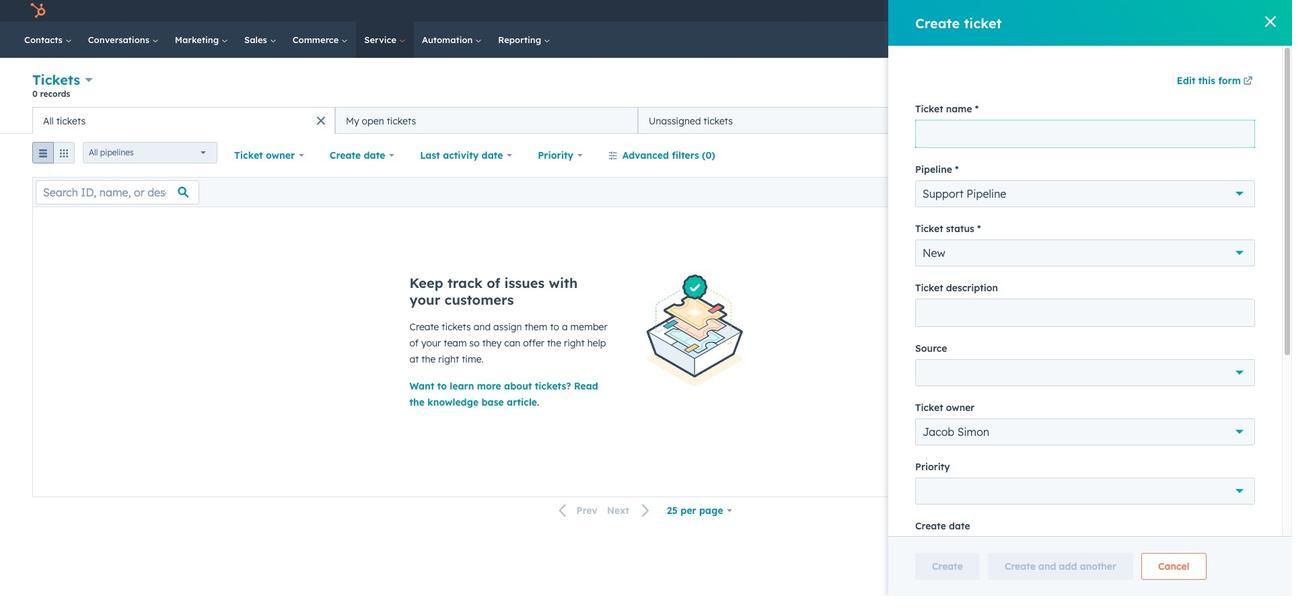 Task type: describe. For each thing, give the bounding box(es) containing it.
Search ID, name, or description search field
[[36, 180, 199, 204]]



Task type: vqa. For each thing, say whether or not it's contained in the screenshot.
Jacob Simon icon
yes



Task type: locate. For each thing, give the bounding box(es) containing it.
menu
[[996, 0, 1276, 22]]

marketplaces image
[[1094, 6, 1107, 18]]

jacob simon image
[[1196, 5, 1208, 17]]

banner
[[32, 70, 1260, 107]]

group
[[32, 142, 75, 169]]

Search HubSpot search field
[[1093, 28, 1245, 51]]

pagination navigation
[[551, 502, 658, 520]]



